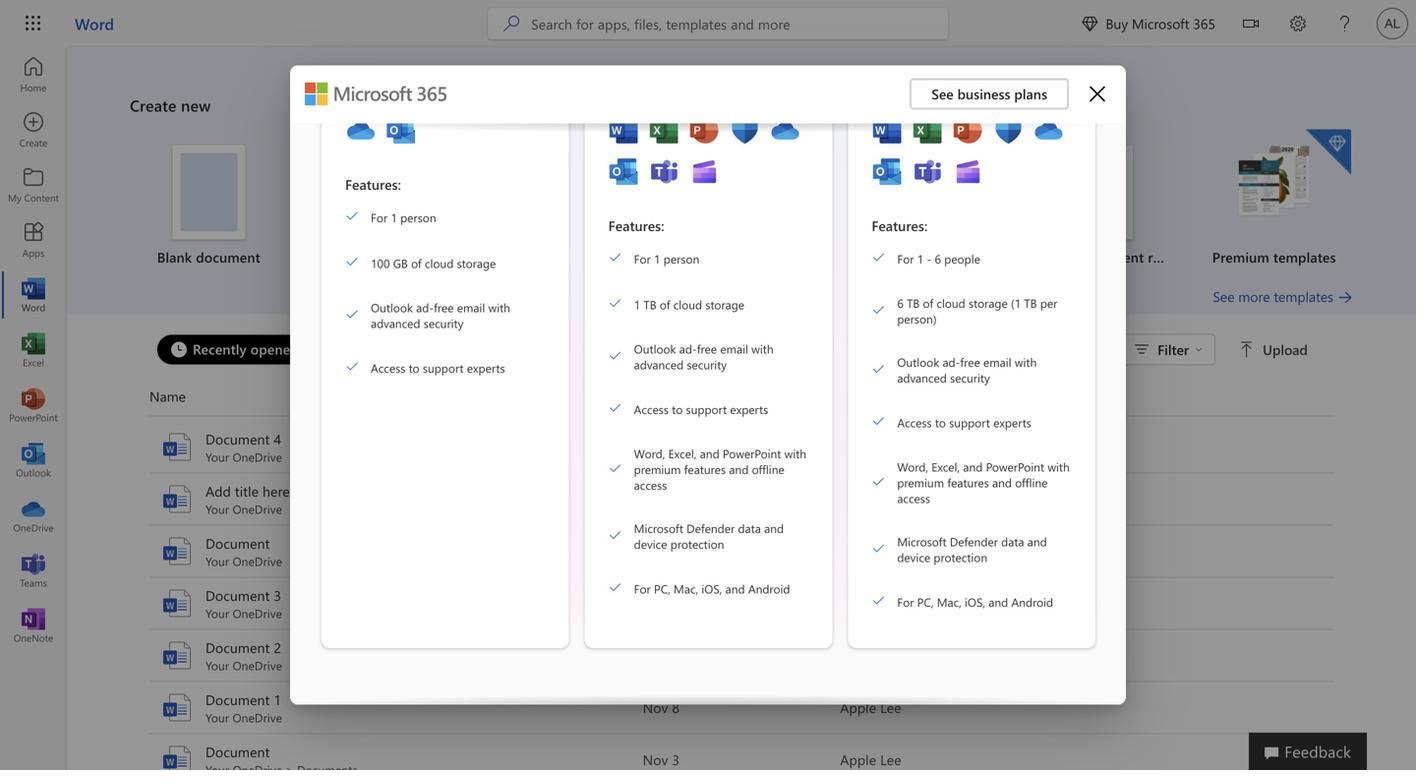 Task type: locate. For each thing, give the bounding box(es) containing it.
1 nov from the top
[[643, 490, 668, 508]]

1 clipchamp image from the left
[[689, 156, 721, 187]]

free down 1 tb of cloud storage
[[697, 341, 717, 356]]

5 lee from the top
[[880, 646, 902, 664]]

pc, for 1 tb of cloud storage
[[654, 580, 670, 596]]

experts down owner button
[[993, 414, 1032, 430]]

0 horizontal spatial onedrive image
[[24, 505, 43, 525]]

1 vertical spatial for 1 person
[[634, 251, 699, 266]]

email
[[457, 299, 485, 315], [720, 341, 748, 356], [983, 354, 1012, 370]]

advanced for 1 tb of cloud storage
[[634, 356, 684, 372]]

powerpoint image left microsoft defender icon
[[689, 115, 721, 146]]

microsoft teams image left stylish teaching cover letter image
[[649, 156, 680, 187]]

data
[[738, 520, 761, 536], [1001, 534, 1024, 549]]

2 apple from the top
[[840, 490, 876, 508]]

5 document from the top
[[206, 690, 270, 709]]

cloud for 1
[[673, 296, 702, 312]]

1 horizontal spatial outlook
[[634, 341, 676, 356]]

4 document from the top
[[206, 638, 270, 656]]

support down owner button
[[949, 414, 990, 430]]

name document 3 cell
[[149, 586, 643, 621]]

onedrive image
[[345, 115, 377, 146], [24, 505, 43, 525]]

templates down "premium templates"
[[1274, 287, 1334, 305]]

free for 100 gb of cloud storage
[[434, 299, 454, 315]]

features: up meeting
[[872, 216, 928, 235]]

ad- for 1
[[679, 341, 697, 356]]

name document 1 cell
[[149, 690, 643, 725]]

1 powerpoint image from the left
[[689, 115, 721, 146]]

outlook ad-free email with advanced security up opened
[[634, 341, 774, 372]]

your for document 4
[[206, 449, 229, 465]]

apple lee
[[840, 438, 902, 456], [840, 490, 902, 508], [840, 542, 902, 560], [840, 594, 902, 612], [840, 646, 902, 664], [840, 698, 902, 716], [840, 750, 902, 769]]

6 onedrive from the top
[[233, 710, 282, 725]]

3 onedrive from the top
[[233, 553, 282, 569]]

defender for 1 tb of cloud storage
[[687, 520, 735, 536]]

person up 'classic'
[[400, 209, 436, 225]]

my content image
[[24, 175, 43, 195]]

classic
[[376, 248, 416, 266]]

-
[[927, 251, 932, 266]]

see up excel icon
[[932, 85, 954, 103]]

7 apple lee from the top
[[840, 750, 902, 769]]

powerpoint image for for 1 person
[[689, 115, 721, 146]]

word image inside name document 4 cell
[[161, 431, 193, 463]]

onedrive inside document 1 your onedrive
[[233, 710, 282, 725]]

0 horizontal spatial access to support experts
[[371, 360, 505, 375]]

to up name button
[[409, 360, 420, 375]]

features: up manager
[[608, 216, 664, 235]]

nov
[[643, 490, 668, 508], [643, 542, 668, 560], [643, 594, 668, 612], [643, 646, 668, 664], [643, 698, 668, 716], [643, 750, 668, 769]]

microsoft defender image
[[993, 115, 1024, 146]]

templates up "see more templates" button
[[1273, 248, 1336, 266]]

6 your from the top
[[206, 710, 229, 725]]

0 horizontal spatial ios,
[[702, 580, 722, 596]]

nov 21
[[643, 490, 687, 508]]

1 horizontal spatial support
[[686, 401, 727, 417]]

1 name document cell from the top
[[149, 534, 643, 569]]

clipchamp image for for 1 person
[[689, 156, 721, 187]]

3 apple lee from the top
[[840, 542, 902, 560]]

excel image
[[649, 115, 680, 146], [24, 340, 43, 360]]

onedrive inside document 2 your onedrive
[[233, 657, 282, 673]]

free for 1 tb of cloud storage
[[697, 341, 717, 356]]

security down filter by keyword text field
[[950, 370, 990, 386]]

0 horizontal spatial microsoft
[[634, 520, 683, 536]]

2 name document cell from the top
[[149, 742, 643, 770]]

onedrive down document 2 your onedrive
[[233, 710, 282, 725]]

cloud right gb
[[425, 255, 454, 271]]

outlook ad-free email with advanced security up the favorites element
[[371, 299, 510, 331]]

1 up 'classic'
[[391, 209, 397, 225]]

document inside document 1 your onedrive
[[206, 690, 270, 709]]

onedrive inside document 4 your onedrive
[[233, 449, 282, 465]]

1 horizontal spatial access
[[634, 401, 669, 417]]

your down document 2 your onedrive
[[206, 710, 229, 725]]

apple for 4
[[840, 438, 876, 456]]

1 horizontal spatial defender
[[950, 534, 998, 549]]

1 lee from the top
[[880, 438, 902, 456]]

word, left ago
[[634, 445, 665, 461]]

outlook ad-free email with advanced security down 6 tb of cloud storage (1 tb per person)
[[897, 354, 1037, 386]]

0 horizontal spatial for 1 person
[[371, 209, 436, 225]]

advanced down filter by keyword text field
[[897, 370, 947, 386]]

person up 1 tb of cloud storage
[[664, 251, 699, 266]]

2 horizontal spatial support
[[949, 414, 990, 430]]

0 vertical spatial nov 8
[[643, 646, 680, 664]]

your up add at the bottom of the page
[[206, 449, 229, 465]]


[[1090, 86, 1105, 102]]

access for 1 tb of cloud storage
[[634, 477, 667, 493]]

outlook down gb
[[371, 299, 413, 315]]

your inside document 3 your onedrive
[[206, 605, 229, 621]]

excel image left microsoft defender icon
[[649, 115, 680, 146]]

for 1 person up 'classic'
[[371, 209, 436, 225]]

8 for 2
[[672, 646, 680, 664]]

17
[[672, 542, 687, 560]]

100 gb of cloud storage
[[371, 255, 496, 271]]

word,
[[634, 445, 665, 461], [897, 459, 928, 475]]

email up the favorites element
[[457, 299, 485, 315]]

0 horizontal spatial person
[[400, 209, 436, 225]]

microsoft teams image for person
[[649, 156, 680, 187]]

features down ago
[[684, 461, 726, 477]]

see left more
[[1213, 287, 1235, 305]]

word, excel, and powerpoint with premium features and offline access
[[634, 445, 807, 493], [897, 459, 1070, 506]]

microsoft defender data and device protection for 1 tb of cloud storage
[[634, 520, 784, 552]]

2 horizontal spatial storage
[[969, 295, 1008, 311]]

1 inside document 1 your onedrive
[[274, 690, 281, 709]]

2 your from the top
[[206, 501, 229, 517]]

device
[[634, 536, 667, 552], [897, 549, 930, 565]]

letter
[[813, 248, 847, 266]]

1 horizontal spatial onedrive image
[[1033, 115, 1064, 146]]

document down document 1 your onedrive on the left
[[206, 742, 270, 761]]

2 horizontal spatial of
[[923, 295, 933, 311]]

1 resume from the left
[[420, 248, 466, 266]]

1 horizontal spatial microsoft teams image
[[912, 156, 943, 187]]

mac,
[[674, 580, 698, 596], [937, 594, 962, 609]]

document inside document your onedrive
[[206, 534, 270, 552]]

experts up name button
[[467, 360, 505, 375]]

1 onedrive image from the left
[[770, 115, 801, 146]]

name add title here cell
[[149, 481, 643, 517]]

word
[[75, 13, 114, 34]]

outlook image
[[386, 115, 417, 146], [608, 156, 640, 187], [872, 156, 903, 187], [24, 450, 43, 470]]

0 horizontal spatial android
[[748, 580, 790, 596]]

tb down the meeting notes at the right top
[[907, 295, 920, 311]]

row
[[149, 385, 1334, 416]]

0 horizontal spatial tb
[[644, 296, 657, 312]]

access to support experts up ago
[[634, 401, 768, 417]]

person)
[[897, 311, 937, 327]]

6 right -
[[935, 251, 941, 266]]

of
[[411, 255, 422, 271], [923, 295, 933, 311], [660, 296, 670, 312]]

1 horizontal spatial storage
[[705, 296, 745, 312]]

ats
[[316, 248, 339, 266]]

recently opened tab
[[151, 334, 316, 365]]

powerpoint for 1 tb of cloud storage
[[723, 445, 781, 461]]

onedrive down the 2
[[233, 657, 282, 673]]

access up name button
[[371, 360, 405, 375]]

document down add title here your onedrive
[[206, 534, 270, 552]]

access up "22m"
[[634, 401, 669, 417]]

activity, column 4 of 4 column header
[[1038, 385, 1334, 408]]

excel image up powerpoint icon in the bottom left of the page
[[24, 340, 43, 360]]

1 horizontal spatial access
[[897, 490, 930, 506]]

upload
[[1263, 340, 1308, 358]]

word image inside name document 1 cell
[[161, 692, 193, 723]]

0 horizontal spatial 6
[[897, 295, 904, 311]]

2 onedrive from the top
[[233, 501, 282, 517]]

8 for 1
[[672, 698, 680, 716]]

0 horizontal spatial onedrive image
[[770, 115, 801, 146]]

6 apple lee from the top
[[840, 698, 902, 716]]

2 apple lee from the top
[[840, 490, 902, 508]]

plans
[[1014, 85, 1047, 103]]

4 apple lee from the top
[[840, 594, 902, 612]]

0 horizontal spatial support
[[423, 360, 464, 375]]

3 inside document 3 your onedrive
[[274, 586, 281, 604]]

owner button
[[840, 385, 1038, 408]]

3
[[274, 586, 281, 604], [672, 750, 680, 769]]

storage
[[457, 255, 496, 271], [969, 295, 1008, 311], [705, 296, 745, 312]]

nov 8
[[643, 646, 680, 664], [643, 698, 680, 716]]

None search field
[[488, 8, 948, 39]]

onedrive up the 2
[[233, 605, 282, 621]]

microsoft
[[634, 520, 683, 536], [897, 534, 947, 549]]

ats bold classic resume element
[[309, 145, 466, 267]]

onedrive down 4
[[233, 449, 282, 465]]

apple
[[840, 438, 876, 456], [840, 490, 876, 508], [840, 542, 876, 560], [840, 594, 876, 612], [840, 646, 876, 664], [840, 698, 876, 716], [840, 750, 876, 769]]

powerpoint image down business
[[952, 115, 984, 146]]

0 horizontal spatial to
[[409, 360, 420, 375]]

nov for 1
[[643, 698, 668, 716]]

1 horizontal spatial onedrive image
[[345, 115, 377, 146]]

resume right gb
[[420, 248, 466, 266]]

2 nov 8 from the top
[[643, 698, 680, 716]]

1 horizontal spatial offline
[[1015, 475, 1048, 490]]

data for 6 tb of cloud storage (1 tb per person)
[[1001, 534, 1024, 549]]

2 horizontal spatial to
[[935, 414, 946, 430]]

your down add at the bottom of the page
[[206, 501, 229, 517]]

apple for 3
[[840, 594, 876, 612]]

stylish teaching cover letter image
[[705, 145, 778, 239]]

per
[[1040, 295, 1058, 311]]

0 horizontal spatial outlook ad-free email with advanced security
[[371, 299, 510, 331]]

1 apple from the top
[[840, 438, 876, 456]]

advanced up opened
[[634, 356, 684, 372]]

features: for 6
[[872, 216, 928, 235]]

7 apple from the top
[[840, 750, 876, 769]]

tb
[[907, 295, 920, 311], [1024, 295, 1037, 311], [644, 296, 657, 312]]

4 lee from the top
[[880, 594, 902, 612]]

for 1 person up 1 tb of cloud storage
[[634, 251, 699, 266]]

see for see business plans
[[932, 85, 954, 103]]

0 horizontal spatial premium
[[634, 461, 681, 477]]

onedrive inside document 3 your onedrive
[[233, 605, 282, 621]]

0 horizontal spatial features
[[684, 461, 726, 477]]

0 vertical spatial see
[[932, 85, 954, 103]]

4 your from the top
[[206, 605, 229, 621]]

0 horizontal spatial word, excel, and powerpoint with premium features and offline access
[[634, 445, 807, 493]]

protection for 1 tb of cloud storage
[[670, 536, 724, 552]]

1
[[391, 209, 397, 225], [654, 251, 660, 266], [917, 251, 924, 266], [634, 296, 640, 312], [274, 690, 281, 709]]

nov 15
[[643, 594, 687, 612]]

of inside 6 tb of cloud storage (1 tb per person)
[[923, 295, 933, 311]]

1 horizontal spatial word,
[[897, 459, 928, 475]]

document left 4
[[206, 430, 270, 448]]

person for tb
[[664, 251, 699, 266]]

6 apple from the top
[[840, 698, 876, 716]]

1 horizontal spatial powerpoint image
[[952, 115, 984, 146]]

to for 6 tb of cloud storage (1 tb per person)
[[935, 414, 946, 430]]

document left the 2
[[206, 638, 270, 656]]

1 horizontal spatial cloud
[[673, 296, 702, 312]]

1 horizontal spatial features:
[[608, 216, 664, 235]]

document inside document 3 your onedrive
[[206, 586, 270, 604]]

0 horizontal spatial powerpoint image
[[689, 115, 721, 146]]

excel, up 21
[[668, 445, 697, 461]]

experts
[[467, 360, 505, 375], [730, 401, 768, 417], [993, 414, 1032, 430]]

tb for 6 tb of cloud storage (1 tb per person)
[[907, 295, 920, 311]]

access
[[634, 477, 667, 493], [897, 490, 930, 506]]

ad- down '100 gb of cloud storage' at top left
[[416, 299, 434, 315]]

to down owner button
[[935, 414, 946, 430]]

dialog
[[0, 0, 1416, 770]]

1 horizontal spatial outlook ad-free email with advanced security
[[634, 341, 774, 372]]

for
[[371, 209, 388, 225], [634, 251, 651, 266], [897, 251, 914, 266], [634, 580, 651, 596], [897, 594, 914, 609]]

1 microsoft teams image from the left
[[649, 156, 680, 187]]

create new main content
[[67, 47, 1416, 770]]

protection
[[670, 536, 724, 552], [934, 549, 987, 565]]

security for 1 tb of cloud storage
[[687, 356, 727, 372]]

nov for 3
[[643, 594, 668, 612]]

free up owner button
[[960, 354, 980, 370]]

email for 100 gb of cloud storage
[[457, 299, 485, 315]]

outlook ad-free email with advanced security for 6 tb of cloud storage (1 tb per person)
[[897, 354, 1037, 386]]

opened
[[251, 340, 299, 358]]

100
[[371, 255, 390, 271]]

excel, for 6 tb of cloud storage (1 tb per person)
[[932, 459, 960, 475]]

onedrive image right microsoft defender icon
[[770, 115, 801, 146]]

teaching
[[716, 248, 770, 266]]

cloud
[[425, 255, 454, 271], [937, 295, 965, 311], [673, 296, 702, 312]]

0 horizontal spatial excel image
[[24, 340, 43, 360]]

ad- for 6
[[943, 354, 960, 370]]

navigation
[[0, 47, 67, 653]]

onedrive image
[[770, 115, 801, 146], [1033, 115, 1064, 146]]

3 apple from the top
[[840, 542, 876, 560]]

2 8 from the top
[[672, 698, 680, 716]]

features down owner button
[[947, 475, 989, 490]]

1 horizontal spatial 3
[[672, 750, 680, 769]]

word image inside the name add title here cell
[[161, 483, 193, 515]]

row inside create new main content
[[149, 385, 1334, 416]]

2 horizontal spatial tb
[[1024, 295, 1037, 311]]

support for 6 tb of cloud storage (1 tb per person)
[[949, 414, 990, 430]]

resume right manager
[[625, 248, 672, 266]]

0 horizontal spatial email
[[457, 299, 485, 315]]

tb down restaurant manager resume
[[644, 296, 657, 312]]

1 for 1
[[654, 251, 660, 266]]


[[345, 209, 359, 223], [608, 250, 622, 264], [872, 250, 885, 264], [345, 255, 359, 268], [608, 296, 622, 310], [872, 303, 885, 316], [345, 307, 359, 321], [608, 348, 622, 362], [345, 359, 359, 373], [872, 362, 885, 375], [608, 401, 622, 415], [872, 414, 885, 428], [608, 461, 622, 475], [872, 474, 885, 488], [608, 528, 622, 542], [872, 541, 885, 555], [608, 580, 622, 594], [872, 594, 885, 607]]

ad- down 1 tb of cloud storage
[[679, 341, 697, 356]]

onedrive inside document your onedrive
[[233, 553, 282, 569]]

word, excel, and powerpoint with premium features and offline access for 1 tb of cloud storage
[[634, 445, 807, 493]]

0 vertical spatial 6
[[935, 251, 941, 266]]

free down '100 gb of cloud storage' at top left
[[434, 299, 454, 315]]

premium down owner button
[[897, 475, 944, 490]]

storage for 1 tb of cloud storage
[[705, 296, 745, 312]]

4 apple from the top
[[840, 594, 876, 612]]

outlook ad-free email with advanced security for 1 tb of cloud storage
[[634, 341, 774, 372]]

create image
[[24, 120, 43, 140]]

1 horizontal spatial see
[[1213, 287, 1235, 305]]

0 horizontal spatial excel,
[[668, 445, 697, 461]]

cloud down people
[[937, 295, 965, 311]]

1 vertical spatial nov 8
[[643, 698, 680, 716]]

security for 100 gb of cloud storage
[[424, 315, 464, 331]]

0 horizontal spatial access
[[371, 360, 405, 375]]

0 horizontal spatial mac,
[[674, 580, 698, 596]]

features
[[684, 461, 726, 477], [947, 475, 989, 490]]

1 horizontal spatial mac,
[[937, 594, 962, 609]]

cloud down stylish
[[673, 296, 702, 312]]

apple lee for your
[[840, 542, 902, 560]]

ios,
[[702, 580, 722, 596], [965, 594, 985, 609]]

your up document 1 your onedrive on the left
[[206, 657, 229, 673]]

1 8 from the top
[[672, 646, 680, 664]]

2 nov from the top
[[643, 542, 668, 560]]

0 horizontal spatial of
[[411, 255, 422, 271]]

1 apple lee from the top
[[840, 438, 902, 456]]

1 horizontal spatial 6
[[935, 251, 941, 266]]

2 horizontal spatial email
[[983, 354, 1012, 370]]

excel, down owner button
[[932, 459, 960, 475]]

word image
[[608, 115, 640, 146], [872, 115, 903, 146], [24, 285, 43, 305], [161, 431, 193, 463], [161, 483, 193, 515], [161, 535, 193, 567], [161, 588, 193, 619], [161, 640, 193, 671], [161, 692, 193, 723], [161, 744, 193, 770]]

2 horizontal spatial advanced
[[897, 370, 947, 386]]

premium templates image
[[1238, 145, 1311, 218]]

word, down owner button
[[897, 459, 928, 475]]

4 nov from the top
[[643, 646, 668, 664]]

6 down meeting
[[897, 295, 904, 311]]

0 horizontal spatial features:
[[345, 175, 401, 193]]

protection for 6 tb of cloud storage (1 tb per person)
[[934, 549, 987, 565]]

1 horizontal spatial tb
[[907, 295, 920, 311]]

your inside document 2 your onedrive
[[206, 657, 229, 673]]

2 microsoft teams image from the left
[[912, 156, 943, 187]]

clipchamp image
[[689, 156, 721, 187], [952, 156, 984, 187]]

document for document 1
[[206, 690, 270, 709]]

outlook up owner button
[[897, 354, 939, 370]]

0 horizontal spatial cloud
[[425, 255, 454, 271]]


[[1239, 342, 1255, 357]]

nov 8 up nov 3
[[643, 698, 680, 716]]

0 horizontal spatial data
[[738, 520, 761, 536]]

3 for nov 3
[[672, 750, 680, 769]]

1 horizontal spatial excel,
[[932, 459, 960, 475]]

1 horizontal spatial resume
[[625, 248, 672, 266]]

mac, for 1 tb of cloud storage
[[674, 580, 698, 596]]

list containing blank document
[[130, 127, 1353, 287]]

1 horizontal spatial ios,
[[965, 594, 985, 609]]

1 horizontal spatial of
[[660, 296, 670, 312]]

5 nov from the top
[[643, 698, 668, 716]]

of for 6
[[923, 295, 933, 311]]

3 document from the top
[[206, 586, 270, 604]]

name document cell for nov 17
[[149, 534, 643, 569]]

1 horizontal spatial device
[[897, 549, 930, 565]]

outlook up opened
[[634, 341, 676, 356]]

microsoft defender data and device protection for 6 tb of cloud storage (1 tb per person)
[[897, 534, 1047, 565]]

android
[[748, 580, 790, 596], [1011, 594, 1053, 609]]

stylish teaching cover letter
[[671, 248, 847, 266]]

0 horizontal spatial free
[[434, 299, 454, 315]]

ad- up owner button
[[943, 354, 960, 370]]

word image inside name document 2 cell
[[161, 640, 193, 671]]

8 up nov 3
[[672, 698, 680, 716]]

support up ago
[[686, 401, 727, 417]]

clipchamp image down business
[[952, 156, 984, 187]]

microsoft 365 subscription purchase journey element
[[290, 0, 1126, 770]]

your inside document 4 your onedrive
[[206, 449, 229, 465]]

access to support experts up name button
[[371, 360, 505, 375]]

see business plans button
[[910, 78, 1069, 110]]

email for 6 tb of cloud storage (1 tb per person)
[[983, 354, 1012, 370]]

favorites element
[[424, 334, 530, 365]]

1 vertical spatial 8
[[672, 698, 680, 716]]

5 apple from the top
[[840, 646, 876, 664]]

0 horizontal spatial offline
[[752, 461, 785, 477]]

cover
[[774, 248, 809, 266]]

email up opened button
[[720, 341, 748, 356]]

2 horizontal spatial security
[[950, 370, 990, 386]]

1 horizontal spatial for 1 person
[[634, 251, 699, 266]]

security
[[424, 315, 464, 331], [687, 356, 727, 372], [950, 370, 990, 386]]

0 horizontal spatial microsoft defender data and device protection
[[634, 520, 784, 552]]

apple for your
[[840, 542, 876, 560]]

features: up bold
[[345, 175, 401, 193]]

1 vertical spatial name document cell
[[149, 742, 643, 770]]

restaurant
[[493, 248, 561, 266]]

onedrive image right microsoft defender image
[[1033, 115, 1064, 146]]

1 vertical spatial templates
[[1274, 287, 1334, 305]]

onedrive down the title
[[233, 501, 282, 517]]

name document cell down name document 1 cell at the bottom of page
[[149, 742, 643, 770]]

2 lee from the top
[[880, 490, 902, 508]]

support
[[423, 360, 464, 375], [686, 401, 727, 417], [949, 414, 990, 430]]

2 onedrive image from the left
[[1033, 115, 1064, 146]]

0 vertical spatial for 1 person
[[371, 209, 436, 225]]

0 horizontal spatial advanced
[[371, 315, 420, 331]]

access
[[371, 360, 405, 375], [634, 401, 669, 417], [897, 414, 932, 430]]

advanced up the shared element
[[371, 315, 420, 331]]

premium
[[634, 461, 681, 477], [897, 475, 944, 490]]

for pc, mac, ios, and android
[[634, 580, 790, 596], [897, 594, 1053, 609]]

security up the favorites element
[[424, 315, 464, 331]]

document 3 your onedrive
[[206, 586, 282, 621]]

3 your from the top
[[206, 553, 229, 569]]

1 horizontal spatial ad-
[[679, 341, 697, 356]]

2 horizontal spatial experts
[[993, 414, 1032, 430]]

onedrive up document 3 your onedrive at the left of the page
[[233, 553, 282, 569]]

2 powerpoint image from the left
[[952, 115, 984, 146]]

1 horizontal spatial clipchamp image
[[952, 156, 984, 187]]

microsoft teams image
[[649, 156, 680, 187], [912, 156, 943, 187]]

2 horizontal spatial access
[[897, 414, 932, 430]]

nov 8 down nov 15
[[643, 646, 680, 664]]

document inside document 2 your onedrive
[[206, 638, 270, 656]]

 upload
[[1239, 340, 1308, 358]]

2 horizontal spatial free
[[960, 354, 980, 370]]

bold
[[343, 248, 372, 266]]

6 tb of cloud storage (1 tb per person)
[[897, 295, 1058, 327]]

your for document 1
[[206, 710, 229, 725]]

document 2 your onedrive
[[206, 638, 282, 673]]

powerpoint for 6 tb of cloud storage (1 tb per person)
[[986, 459, 1044, 475]]

document
[[196, 248, 260, 266]]

1 horizontal spatial pc,
[[917, 594, 934, 609]]

blank
[[157, 248, 192, 266]]

8 down the 15
[[672, 646, 680, 664]]

2 horizontal spatial features:
[[872, 216, 928, 235]]

document for document 4
[[206, 430, 270, 448]]

powerpoint
[[723, 445, 781, 461], [986, 459, 1044, 475]]

1 horizontal spatial features
[[947, 475, 989, 490]]

onenote image
[[24, 616, 43, 635]]

6 inside 6 tb of cloud storage (1 tb per person)
[[897, 295, 904, 311]]

document down document your onedrive at left bottom
[[206, 586, 270, 604]]

storage for 100 gb of cloud storage
[[457, 255, 496, 271]]

features for 6 tb of cloud storage (1 tb per person)
[[947, 475, 989, 490]]

1 horizontal spatial word, excel, and powerpoint with premium features and offline access
[[897, 459, 1070, 506]]

features: for 1
[[608, 216, 664, 235]]

microsoft defender data and device protection
[[634, 520, 784, 552], [897, 534, 1047, 565]]

access for 100 gb of cloud storage
[[371, 360, 405, 375]]

excel, for 1 tb of cloud storage
[[668, 445, 697, 461]]

microsoft teams image down excel icon
[[912, 156, 943, 187]]

4 onedrive from the top
[[233, 605, 282, 621]]

outlook for 1 tb of cloud storage
[[634, 341, 676, 356]]

microsoft for 6 tb of cloud storage (1 tb per person)
[[897, 534, 947, 549]]

1 horizontal spatial android
[[1011, 594, 1053, 609]]

and
[[700, 445, 720, 461], [963, 459, 983, 475], [729, 461, 749, 477], [992, 475, 1012, 490], [764, 520, 784, 536], [1027, 534, 1047, 549], [725, 580, 745, 596], [989, 594, 1008, 609]]

your inside document your onedrive
[[206, 553, 229, 569]]

2 clipchamp image from the left
[[952, 156, 984, 187]]

none search field inside word banner
[[488, 8, 948, 39]]

6 lee from the top
[[880, 698, 902, 716]]

templates inside premium templates element
[[1273, 248, 1336, 266]]

1 left stylish
[[654, 251, 660, 266]]

pc,
[[654, 580, 670, 596], [917, 594, 934, 609]]

1 down the 2
[[274, 690, 281, 709]]

1 horizontal spatial data
[[1001, 534, 1024, 549]]

lee for 2
[[880, 646, 902, 664]]

word banner
[[0, 0, 1416, 47]]

ios, for 6 tb of cloud storage (1 tb per person)
[[965, 594, 985, 609]]

your inside document 1 your onedrive
[[206, 710, 229, 725]]

your up document 2 your onedrive
[[206, 605, 229, 621]]

your
[[206, 449, 229, 465], [206, 501, 229, 517], [206, 553, 229, 569], [206, 605, 229, 621], [206, 657, 229, 673], [206, 710, 229, 725]]

name document 2 cell
[[149, 638, 643, 673]]

displaying 7 out of 12 files. status
[[832, 334, 1312, 365]]

word image inside name document 3 cell
[[161, 588, 193, 619]]

0 horizontal spatial protection
[[670, 536, 724, 552]]

0 vertical spatial excel image
[[649, 115, 680, 146]]

apple lee for 3
[[840, 594, 902, 612]]

5 your from the top
[[206, 657, 229, 673]]

see business plans
[[932, 85, 1047, 103]]

see inside button
[[1213, 287, 1235, 305]]

storage inside 6 tb of cloud storage (1 tb per person)
[[969, 295, 1008, 311]]

defender
[[687, 520, 735, 536], [950, 534, 998, 549]]

8
[[672, 646, 680, 664], [672, 698, 680, 716]]

person
[[400, 209, 436, 225], [664, 251, 699, 266]]

5 apple lee from the top
[[840, 646, 902, 664]]

3 nov from the top
[[643, 594, 668, 612]]

storage down teaching
[[705, 296, 745, 312]]

support up name button
[[423, 360, 464, 375]]

1 your from the top
[[206, 449, 229, 465]]

6 document from the top
[[206, 742, 270, 761]]

1 document from the top
[[206, 430, 270, 448]]

ats bold classic resume image
[[350, 145, 423, 239]]

features:
[[345, 175, 401, 193], [608, 216, 664, 235], [872, 216, 928, 235]]

2 horizontal spatial cloud
[[937, 295, 965, 311]]

1 horizontal spatial security
[[687, 356, 727, 372]]

row containing name
[[149, 385, 1334, 416]]

0 horizontal spatial 3
[[274, 586, 281, 604]]

opened
[[643, 387, 692, 405]]

clipchamp image for for 1 - 6 people
[[952, 156, 984, 187]]

name document cell
[[149, 534, 643, 569], [149, 742, 643, 770]]

1 horizontal spatial microsoft
[[897, 534, 947, 549]]

0 vertical spatial onedrive image
[[345, 115, 377, 146]]

0 horizontal spatial storage
[[457, 255, 496, 271]]

list
[[130, 127, 1353, 287]]

your up document 3 your onedrive at the left of the page
[[206, 553, 229, 569]]

3 lee from the top
[[880, 542, 902, 560]]

see more templates button
[[1213, 287, 1353, 306]]

1 vertical spatial person
[[664, 251, 699, 266]]

document inside document 4 your onedrive
[[206, 430, 270, 448]]

2 resume from the left
[[625, 248, 672, 266]]

storage left the (1
[[969, 295, 1008, 311]]

1 nov 8 from the top
[[643, 646, 680, 664]]

with for 6 tb of cloud storage (1 tb per person)
[[1015, 354, 1037, 370]]

onedrive for 2
[[233, 657, 282, 673]]

2 document from the top
[[206, 534, 270, 552]]

to
[[409, 360, 420, 375], [672, 401, 683, 417], [935, 414, 946, 430]]

security up opened button
[[687, 356, 727, 372]]

2 horizontal spatial outlook
[[897, 354, 939, 370]]

outlook ad-free email with advanced security
[[371, 299, 510, 331], [634, 341, 774, 372], [897, 354, 1037, 386]]

manager
[[565, 248, 621, 266]]

shared tab
[[316, 334, 419, 365]]

premium down "22m"
[[634, 461, 681, 477]]

0 horizontal spatial see
[[932, 85, 954, 103]]

mac, for 6 tb of cloud storage (1 tb per person)
[[937, 594, 962, 609]]

access to support experts down owner button
[[897, 414, 1032, 430]]

0 horizontal spatial defender
[[687, 520, 735, 536]]

name document cell up name document 3 cell
[[149, 534, 643, 569]]

1 horizontal spatial excel image
[[649, 115, 680, 146]]

0 horizontal spatial security
[[424, 315, 464, 331]]

nov 3
[[643, 750, 680, 769]]

to up 22m ago on the left of the page
[[672, 401, 683, 417]]

powerpoint image
[[689, 115, 721, 146], [952, 115, 984, 146]]

0 horizontal spatial experts
[[467, 360, 505, 375]]

5 onedrive from the top
[[233, 657, 282, 673]]

storage right gb
[[457, 255, 496, 271]]

cloud inside 6 tb of cloud storage (1 tb per person)
[[937, 295, 965, 311]]

1 onedrive from the top
[[233, 449, 282, 465]]

see inside button
[[932, 85, 954, 103]]

features: for 100
[[345, 175, 401, 193]]

restaurant manager resume
[[493, 248, 672, 266]]

1 for 6
[[917, 251, 924, 266]]



Task type: describe. For each thing, give the bounding box(es) containing it.
security for 6 tb of cloud storage (1 tb per person)
[[950, 370, 990, 386]]

see more templates
[[1213, 287, 1334, 305]]

lee for your
[[880, 542, 902, 560]]

onedrive image for for 1 person
[[770, 115, 801, 146]]

nov for 2
[[643, 646, 668, 664]]

7 lee from the top
[[880, 750, 902, 769]]

geometric
[[1026, 248, 1092, 266]]

name
[[149, 387, 186, 405]]

with for 1 tb of cloud storage
[[752, 341, 774, 356]]

6 nov from the top
[[643, 750, 668, 769]]

name document 4 cell
[[149, 429, 643, 465]]

powerpoint image for for 1 - 6 people
[[952, 115, 984, 146]]

support for 100 gb of cloud storage
[[423, 360, 464, 375]]

premium
[[1212, 248, 1270, 266]]

notes
[[930, 248, 965, 266]]

onedrive inside add title here your onedrive
[[233, 501, 282, 517]]

lee for 1
[[880, 698, 902, 716]]

ats bold classic resume
[[316, 248, 466, 266]]

gb
[[393, 255, 408, 271]]

word, for 1 tb of cloud storage
[[634, 445, 665, 461]]

resume inside ats bold classic resume element
[[420, 248, 466, 266]]

apple lee for 1
[[840, 698, 902, 716]]

1 tb of cloud storage
[[634, 296, 745, 312]]

to for 100 gb of cloud storage
[[409, 360, 420, 375]]

Filter by keyword text field
[[852, 340, 1097, 359]]

restaurant manager resume element
[[487, 145, 672, 267]]

access for 6 tb of cloud storage (1 tb per person)
[[897, 490, 930, 506]]

meeting
[[873, 248, 926, 266]]

lee for title
[[880, 490, 902, 508]]

1 for 100
[[391, 209, 397, 225]]

of for 100
[[411, 255, 422, 271]]

for pc, mac, ios, and android for 6 tb of cloud storage (1 tb per person)
[[897, 594, 1053, 609]]

access to support experts for 100 gb of cloud storage
[[371, 360, 505, 375]]

ago
[[674, 438, 697, 456]]

(1
[[1011, 295, 1021, 311]]

title
[[235, 482, 259, 500]]

geometric student report element
[[1020, 145, 1188, 267]]

recently opened tab list
[[151, 334, 832, 365]]

for pc, mac, ios, and android for 1 tb of cloud storage
[[634, 580, 790, 596]]

document 4 your onedrive
[[206, 430, 282, 465]]

cloud for 6
[[937, 295, 965, 311]]

templates inside "see more templates" button
[[1274, 287, 1334, 305]]

of for 1
[[660, 296, 670, 312]]

stylish teaching cover letter element
[[665, 145, 847, 267]]

cloud for 100
[[425, 255, 454, 271]]

home image
[[24, 65, 43, 85]]

for 1 person for tb
[[634, 251, 699, 266]]

21
[[672, 490, 687, 508]]

report
[[1148, 248, 1188, 266]]

stylish
[[671, 248, 712, 266]]

1 down restaurant manager resume
[[634, 296, 640, 312]]

person for gb
[[400, 209, 436, 225]]

4
[[274, 430, 281, 448]]

list inside create new main content
[[130, 127, 1353, 287]]

nov 8 for document 2
[[643, 646, 680, 664]]

create
[[130, 94, 177, 116]]

resume inside restaurant manager resume element
[[625, 248, 672, 266]]

dialog containing see business plans
[[0, 0, 1416, 770]]

for for 100
[[371, 209, 388, 225]]

22m
[[643, 438, 670, 456]]

nov for title
[[643, 490, 668, 508]]

storage for 6 tb of cloud storage (1 tb per person)
[[969, 295, 1008, 311]]

meeting notes
[[873, 248, 965, 266]]

22m ago
[[643, 438, 697, 456]]

outlook for 6 tb of cloud storage (1 tb per person)
[[897, 354, 939, 370]]

tb for 1 tb of cloud storage
[[644, 296, 657, 312]]

free for 6 tb of cloud storage (1 tb per person)
[[960, 354, 980, 370]]

lee for 3
[[880, 594, 902, 612]]

teams image
[[24, 561, 43, 580]]

to for 1 tb of cloud storage
[[672, 401, 683, 417]]

experts for 6 tb of cloud storage (1 tb per person)
[[993, 414, 1032, 430]]

document 1 your onedrive
[[206, 690, 282, 725]]

for 1 person for gb
[[371, 209, 436, 225]]

geometric student report image
[[1060, 145, 1133, 239]]

feedback
[[1285, 741, 1351, 762]]

here
[[263, 482, 290, 500]]

with for 100 gb of cloud storage
[[488, 299, 510, 315]]

feedback button
[[1249, 733, 1367, 770]]

android for 1 tb of cloud storage
[[748, 580, 790, 596]]

outlook ad-free email with advanced security for 100 gb of cloud storage
[[371, 299, 510, 331]]

name document cell for nov 3
[[149, 742, 643, 770]]

onedrive image for for 1 - 6 people
[[1033, 115, 1064, 146]]

student
[[1096, 248, 1144, 266]]

blank document
[[157, 248, 260, 266]]

premium for 6 tb of cloud storage (1 tb per person)
[[897, 475, 944, 490]]

create new
[[130, 94, 211, 116]]

document for document 2
[[206, 638, 270, 656]]

people
[[944, 251, 980, 266]]

 button
[[1090, 86, 1105, 102]]

see for see more templates
[[1213, 287, 1235, 305]]

defender for 6 tb of cloud storage (1 tb per person)
[[950, 534, 998, 549]]

document your onedrive
[[206, 534, 282, 569]]

recently
[[193, 340, 247, 358]]

meeting notes image
[[883, 145, 955, 239]]

1 vertical spatial excel image
[[24, 340, 43, 360]]

premium templates diamond image
[[1306, 129, 1351, 175]]

your inside add title here your onedrive
[[206, 501, 229, 517]]

excel image
[[912, 115, 943, 146]]

microsoft teams image for -
[[912, 156, 943, 187]]

new
[[181, 94, 211, 116]]

shared element
[[321, 334, 414, 365]]

experts for 1 tb of cloud storage
[[730, 401, 768, 417]]

apple lee for 2
[[840, 646, 902, 664]]

advanced for 6 tb of cloud storage (1 tb per person)
[[897, 370, 947, 386]]

powerpoint image
[[24, 395, 43, 415]]

onedrive for 4
[[233, 449, 282, 465]]

device for 1 tb of cloud storage
[[634, 536, 667, 552]]

premium for 1 tb of cloud storage
[[634, 461, 681, 477]]

word, excel, and powerpoint with premium features and offline access for 6 tb of cloud storage (1 tb per person)
[[897, 459, 1070, 506]]

meeting notes element
[[842, 145, 996, 267]]

onedrive for 3
[[233, 605, 282, 621]]

experts for 100 gb of cloud storage
[[467, 360, 505, 375]]

android for 6 tb of cloud storage (1 tb per person)
[[1011, 594, 1053, 609]]

premium templates element
[[1197, 129, 1351, 267]]

access to support experts for 1 tb of cloud storage
[[634, 401, 768, 417]]

owner
[[840, 387, 880, 405]]

opened button
[[643, 385, 840, 408]]

ad- for 100
[[416, 299, 434, 315]]

offline for 6 tb of cloud storage (1 tb per person)
[[1015, 475, 1048, 490]]

access to support experts for 6 tb of cloud storage (1 tb per person)
[[897, 414, 1032, 430]]

blank document element
[[132, 145, 286, 267]]

add
[[206, 482, 231, 500]]

support for 1 tb of cloud storage
[[686, 401, 727, 417]]

microsoft defender image
[[729, 115, 761, 146]]

recently opened element
[[156, 334, 311, 365]]

data for 1 tb of cloud storage
[[738, 520, 761, 536]]

apple lee for title
[[840, 490, 902, 508]]

favorites tab
[[419, 334, 535, 365]]

apple for title
[[840, 490, 876, 508]]

offline for 1 tb of cloud storage
[[752, 461, 785, 477]]

ios, for 1 tb of cloud storage
[[702, 580, 722, 596]]

for 1 - 6 people
[[897, 251, 980, 266]]

recently opened
[[193, 340, 299, 358]]

apple for 2
[[840, 646, 876, 664]]

email for 1 tb of cloud storage
[[720, 341, 748, 356]]

15
[[672, 594, 687, 612]]

word, for 6 tb of cloud storage (1 tb per person)
[[897, 459, 928, 475]]

nov 17
[[643, 542, 687, 560]]

for for 6
[[897, 251, 914, 266]]

geometric student report
[[1026, 248, 1188, 266]]

premium templates
[[1212, 248, 1336, 266]]

more
[[1238, 287, 1270, 305]]

add title here your onedrive
[[206, 482, 290, 517]]

name button
[[149, 385, 643, 408]]

2
[[274, 638, 281, 656]]

outlook for 100 gb of cloud storage
[[371, 299, 413, 315]]

apps image
[[24, 230, 43, 250]]

device for 6 tb of cloud storage (1 tb per person)
[[897, 549, 930, 565]]

business
[[957, 85, 1011, 103]]

restaurant manager resume image
[[528, 145, 600, 239]]



Task type: vqa. For each thing, say whether or not it's contained in the screenshot.
Blank presentation element
no



